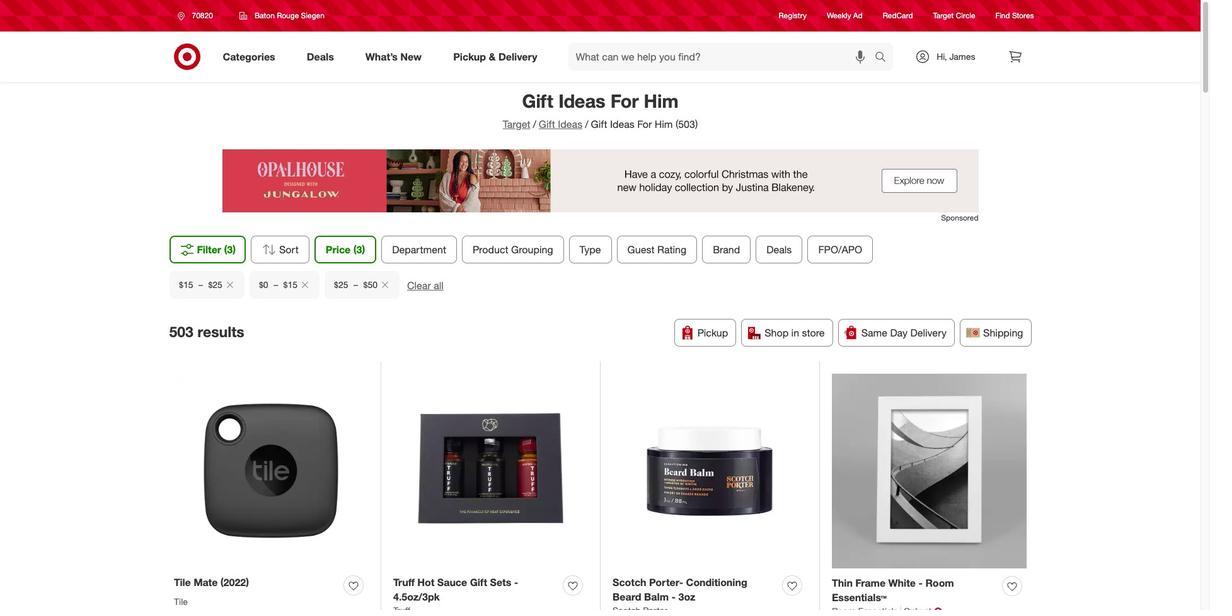 Task type: locate. For each thing, give the bounding box(es) containing it.
1 horizontal spatial deals
[[767, 243, 792, 256]]

scotch porter- conditioning beard balm - 3oz image
[[613, 374, 807, 568], [613, 374, 807, 568]]

registry
[[779, 11, 807, 20]]

rouge
[[277, 11, 299, 20]]

0 vertical spatial delivery
[[498, 50, 537, 63]]

1 vertical spatial delivery
[[910, 326, 947, 339]]

- inside "scotch porter- conditioning beard balm - 3oz"
[[672, 590, 676, 603]]

(3) right price
[[353, 243, 365, 256]]

rating
[[657, 243, 686, 256]]

weekly ad link
[[827, 10, 863, 21]]

pickup for pickup
[[698, 326, 728, 339]]

thin frame white - room essentials™
[[832, 577, 954, 604]]

0 horizontal spatial $25
[[208, 279, 222, 290]]

1 horizontal spatial $25
[[334, 279, 348, 290]]

1 vertical spatial for
[[637, 118, 652, 130]]

gift right target link
[[539, 118, 555, 130]]

him left "(503)"
[[655, 118, 673, 130]]

him
[[644, 89, 679, 112], [655, 118, 673, 130]]

(3)
[[224, 243, 236, 256], [353, 243, 365, 256]]

delivery for same day delivery
[[910, 326, 947, 339]]

deals for deals link
[[307, 50, 334, 63]]

james
[[949, 51, 975, 62]]

him up "(503)"
[[644, 89, 679, 112]]

1 horizontal spatial (3)
[[353, 243, 365, 256]]

essentials™
[[832, 591, 887, 604]]

1 vertical spatial tile
[[174, 596, 188, 607]]

shop in store
[[765, 326, 825, 339]]

guest
[[628, 243, 655, 256]]

1 horizontal spatial /
[[585, 118, 588, 130]]

delivery
[[498, 50, 537, 63], [910, 326, 947, 339]]

porter-
[[649, 576, 683, 589]]

0 vertical spatial deals
[[307, 50, 334, 63]]

deals down siegen
[[307, 50, 334, 63]]

tile up tile link
[[174, 576, 191, 589]]

hi, james
[[937, 51, 975, 62]]

0 horizontal spatial target
[[503, 118, 530, 130]]

thin
[[832, 577, 853, 589]]

0 horizontal spatial (3)
[[224, 243, 236, 256]]

2 $15 from the left
[[283, 279, 297, 290]]

- right white
[[919, 577, 923, 589]]

- inside thin frame white - room essentials™
[[919, 577, 923, 589]]

same day delivery button
[[838, 319, 955, 347]]

$15
[[179, 279, 193, 290], [283, 279, 297, 290]]

$25 left $50
[[334, 279, 348, 290]]

- right sets at the bottom left of page
[[514, 576, 518, 589]]

ideas up advertisement region
[[610, 118, 635, 130]]

- inside truff hot sauce gift sets - 4.5oz/3pk
[[514, 576, 518, 589]]

$15  –  $25 button
[[169, 271, 244, 299]]

0 horizontal spatial $15
[[179, 279, 193, 290]]

- left "3oz"
[[672, 590, 676, 603]]

2 tile from the top
[[174, 596, 188, 607]]

$15 down the filter (3) button
[[179, 279, 193, 290]]

delivery right & at the left
[[498, 50, 537, 63]]

- for scotch porter- conditioning beard balm - 3oz
[[672, 590, 676, 603]]

1 horizontal spatial pickup
[[698, 326, 728, 339]]

clear all
[[407, 279, 443, 292]]

hi,
[[937, 51, 947, 62]]

gift up target link
[[522, 89, 553, 112]]

(2022)
[[220, 576, 249, 589]]

baton rouge siegen button
[[231, 4, 333, 27]]

gift left sets at the bottom left of page
[[470, 576, 487, 589]]

/ right target link
[[533, 118, 536, 130]]

delivery right day
[[910, 326, 947, 339]]

baton
[[255, 11, 275, 20]]

(3) inside button
[[224, 243, 236, 256]]

1 vertical spatial deals
[[767, 243, 792, 256]]

$0
[[259, 279, 268, 290]]

$25
[[208, 279, 222, 290], [334, 279, 348, 290]]

department
[[392, 243, 446, 256]]

$15 right $0 at the left
[[283, 279, 297, 290]]

guest rating
[[628, 243, 686, 256]]

gift right gift ideas link
[[591, 118, 607, 130]]

sauce
[[437, 576, 467, 589]]

What can we help you find? suggestions appear below search field
[[568, 43, 878, 71]]

1 horizontal spatial target
[[933, 11, 954, 20]]

(3) right the filter
[[224, 243, 236, 256]]

2 (3) from the left
[[353, 243, 365, 256]]

shop in store button
[[741, 319, 833, 347]]

clear all button
[[407, 279, 443, 293]]

1 (3) from the left
[[224, 243, 236, 256]]

ideas up gift ideas link
[[559, 89, 606, 112]]

truff hot sauce gift sets - 4.5oz/3pk link
[[393, 575, 558, 604]]

conditioning
[[686, 576, 747, 589]]

4.5oz/3pk
[[393, 590, 440, 603]]

find stores
[[996, 11, 1034, 20]]

target left circle
[[933, 11, 954, 20]]

find stores link
[[996, 10, 1034, 21]]

pickup
[[453, 50, 486, 63], [698, 326, 728, 339]]

what's new
[[365, 50, 422, 63]]

- for truff hot sauce gift sets - 4.5oz/3pk
[[514, 576, 518, 589]]

/ right gift ideas link
[[585, 118, 588, 130]]

search button
[[869, 43, 900, 73]]

2 / from the left
[[585, 118, 588, 130]]

2 horizontal spatial -
[[919, 577, 923, 589]]

in
[[791, 326, 799, 339]]

thin frame white - room essentials™ image
[[832, 374, 1027, 569], [832, 374, 1027, 569]]

mate
[[194, 576, 218, 589]]

department button
[[381, 236, 457, 263]]

tile for tile mate (2022)
[[174, 576, 191, 589]]

pickup for pickup & delivery
[[453, 50, 486, 63]]

pickup inside button
[[698, 326, 728, 339]]

$25  –  $50 button
[[324, 271, 399, 299]]

delivery inside button
[[910, 326, 947, 339]]

$25  –  $50
[[334, 279, 377, 290]]

truff hot sauce gift sets - 4.5oz/3pk
[[393, 576, 518, 603]]

sets
[[490, 576, 511, 589]]

brand
[[713, 243, 740, 256]]

(3) for filter (3)
[[224, 243, 236, 256]]

frame
[[855, 577, 886, 589]]

hot
[[417, 576, 434, 589]]

truff hot sauce gift sets - 4.5oz/3pk image
[[393, 374, 587, 568], [393, 374, 587, 568]]

guest rating button
[[617, 236, 697, 263]]

deals button
[[756, 236, 803, 263]]

registry link
[[779, 10, 807, 21]]

1 horizontal spatial $15
[[283, 279, 297, 290]]

0 horizontal spatial pickup
[[453, 50, 486, 63]]

0 horizontal spatial delivery
[[498, 50, 537, 63]]

tile
[[174, 576, 191, 589], [174, 596, 188, 607]]

tile mate (2022) image
[[174, 374, 368, 568], [174, 374, 368, 568]]

product
[[473, 243, 508, 256]]

$25 down filter (3)
[[208, 279, 222, 290]]

1 vertical spatial target
[[503, 118, 530, 130]]

same
[[861, 326, 887, 339]]

-
[[514, 576, 518, 589], [919, 577, 923, 589], [672, 590, 676, 603]]

shop
[[765, 326, 789, 339]]

product grouping button
[[462, 236, 564, 263]]

0 vertical spatial tile
[[174, 576, 191, 589]]

1 horizontal spatial -
[[672, 590, 676, 603]]

1 vertical spatial pickup
[[698, 326, 728, 339]]

1 tile from the top
[[174, 576, 191, 589]]

tile down tile mate (2022) link
[[174, 596, 188, 607]]

2 $25 from the left
[[334, 279, 348, 290]]

gift ideas for him target / gift ideas / gift ideas for him (503)
[[503, 89, 698, 130]]

target left gift ideas link
[[503, 118, 530, 130]]

gift inside truff hot sauce gift sets - 4.5oz/3pk
[[470, 576, 487, 589]]

tile for tile
[[174, 596, 188, 607]]

price (3)
[[326, 243, 365, 256]]

0 vertical spatial pickup
[[453, 50, 486, 63]]

0 horizontal spatial deals
[[307, 50, 334, 63]]

0 horizontal spatial -
[[514, 576, 518, 589]]

/
[[533, 118, 536, 130], [585, 118, 588, 130]]

503 results
[[169, 322, 244, 340]]

deals right brand
[[767, 243, 792, 256]]

1 horizontal spatial delivery
[[910, 326, 947, 339]]

$15  –  $25
[[179, 279, 222, 290]]

ideas right target link
[[558, 118, 582, 130]]

tile mate (2022)
[[174, 576, 249, 589]]

deals
[[307, 50, 334, 63], [767, 243, 792, 256]]

deals inside button
[[767, 243, 792, 256]]

0 horizontal spatial /
[[533, 118, 536, 130]]



Task type: vqa. For each thing, say whether or not it's contained in the screenshot.
reg
no



Task type: describe. For each thing, give the bounding box(es) containing it.
find
[[996, 11, 1010, 20]]

pickup button
[[674, 319, 736, 347]]

&
[[489, 50, 496, 63]]

0 vertical spatial him
[[644, 89, 679, 112]]

(3) for price (3)
[[353, 243, 365, 256]]

clear
[[407, 279, 431, 292]]

weekly
[[827, 11, 851, 20]]

filter (3)
[[197, 243, 236, 256]]

new
[[400, 50, 422, 63]]

balm
[[644, 590, 669, 603]]

search
[[869, 51, 900, 64]]

tile mate (2022) link
[[174, 575, 249, 590]]

what's
[[365, 50, 398, 63]]

sort
[[279, 243, 299, 256]]

delivery for pickup & delivery
[[498, 50, 537, 63]]

pickup & delivery link
[[443, 43, 553, 71]]

fpo/apo button
[[808, 236, 873, 263]]

product grouping
[[473, 243, 553, 256]]

0 vertical spatial for
[[611, 89, 639, 112]]

type
[[580, 243, 601, 256]]

shipping button
[[960, 319, 1031, 347]]

filter
[[197, 243, 221, 256]]

$0  –  $15 button
[[249, 271, 319, 299]]

room
[[926, 577, 954, 589]]

type button
[[569, 236, 612, 263]]

categories
[[223, 50, 275, 63]]

deals link
[[296, 43, 350, 71]]

sponsored
[[941, 213, 979, 222]]

scotch
[[613, 576, 646, 589]]

503
[[169, 322, 193, 340]]

fpo/apo
[[818, 243, 862, 256]]

target inside gift ideas for him target / gift ideas / gift ideas for him (503)
[[503, 118, 530, 130]]

advertisement region
[[222, 149, 979, 212]]

day
[[890, 326, 908, 339]]

pickup & delivery
[[453, 50, 537, 63]]

1 vertical spatial him
[[655, 118, 673, 130]]

$0  –  $15
[[259, 279, 297, 290]]

3oz
[[678, 590, 695, 603]]

circle
[[956, 11, 975, 20]]

70820
[[192, 11, 213, 20]]

all
[[433, 279, 443, 292]]

store
[[802, 326, 825, 339]]

target circle
[[933, 11, 975, 20]]

same day delivery
[[861, 326, 947, 339]]

1 / from the left
[[533, 118, 536, 130]]

scotch porter- conditioning beard balm - 3oz link
[[613, 575, 777, 604]]

scotch porter- conditioning beard balm - 3oz
[[613, 576, 747, 603]]

thin frame white - room essentials™ link
[[832, 576, 997, 605]]

filter (3) button
[[169, 236, 246, 263]]

sort button
[[251, 236, 309, 263]]

ad
[[853, 11, 863, 20]]

1 $15 from the left
[[179, 279, 193, 290]]

siegen
[[301, 11, 325, 20]]

target circle link
[[933, 10, 975, 21]]

gift ideas link
[[539, 118, 582, 130]]

tile link
[[174, 596, 188, 608]]

deals for deals button
[[767, 243, 792, 256]]

70820 button
[[169, 4, 226, 27]]

baton rouge siegen
[[255, 11, 325, 20]]

(503)
[[676, 118, 698, 130]]

redcard
[[883, 11, 913, 20]]

stores
[[1012, 11, 1034, 20]]

white
[[888, 577, 916, 589]]

grouping
[[511, 243, 553, 256]]

1 $25 from the left
[[208, 279, 222, 290]]

price
[[326, 243, 351, 256]]

0 vertical spatial target
[[933, 11, 954, 20]]

results
[[197, 322, 244, 340]]

what's new link
[[355, 43, 438, 71]]

truff
[[393, 576, 415, 589]]

shipping
[[983, 326, 1023, 339]]

weekly ad
[[827, 11, 863, 20]]



